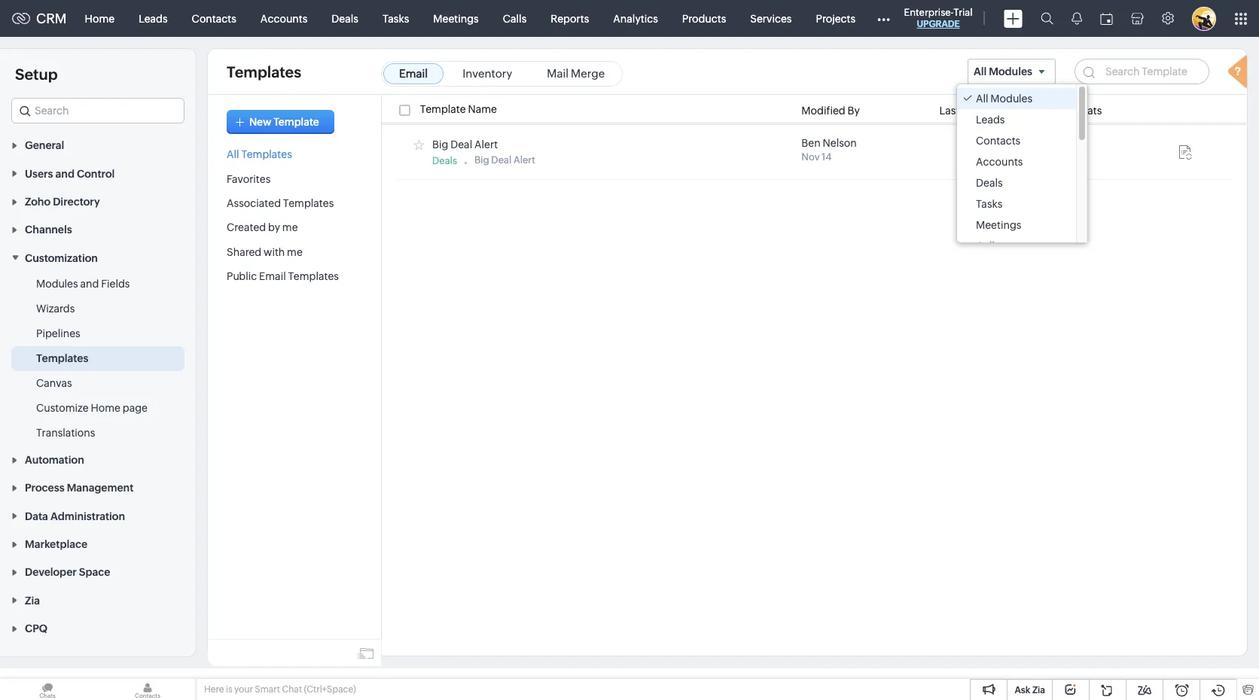 Task type: describe. For each thing, give the bounding box(es) containing it.
general
[[25, 140, 64, 152]]

process
[[25, 483, 64, 495]]

wizards link
[[36, 301, 75, 316]]

all templates
[[227, 149, 292, 161]]

big deal alert link
[[432, 138, 498, 150]]

nov
[[802, 152, 820, 163]]

ben nelson nov 14
[[802, 137, 857, 163]]

analytics
[[614, 12, 658, 24]]

crm
[[36, 11, 67, 26]]

signals image
[[1072, 12, 1082, 25]]

setup
[[15, 66, 58, 83]]

14
[[822, 152, 832, 163]]

0 vertical spatial big deal alert
[[432, 138, 498, 150]]

ben
[[802, 137, 821, 149]]

enterprise-
[[905, 7, 954, 18]]

ben nelson link
[[802, 137, 857, 149]]

automation button
[[0, 446, 196, 474]]

process management button
[[0, 474, 196, 502]]

all modules inside field
[[974, 66, 1033, 78]]

1 horizontal spatial calls
[[976, 241, 1000, 253]]

0 horizontal spatial meetings
[[433, 12, 479, 24]]

contacts image
[[100, 680, 195, 701]]

shared with me link
[[227, 246, 303, 258]]

smart
[[255, 685, 280, 695]]

space
[[79, 567, 110, 579]]

search image
[[1041, 12, 1054, 25]]

zia inside dropdown button
[[25, 595, 40, 607]]

control
[[77, 168, 115, 180]]

deals link
[[320, 0, 371, 37]]

0 horizontal spatial leads
[[139, 12, 168, 24]]

pipelines link
[[36, 326, 80, 341]]

is
[[226, 685, 233, 695]]

reports link
[[539, 0, 601, 37]]

products link
[[670, 0, 739, 37]]

customize
[[36, 402, 89, 414]]

chat
[[282, 685, 302, 695]]

home inside the customization region
[[91, 402, 121, 414]]

1 horizontal spatial contacts
[[976, 135, 1021, 147]]

1 vertical spatial zia
[[1033, 686, 1046, 696]]

0 vertical spatial accounts
[[261, 12, 308, 24]]

enterprise-trial upgrade
[[905, 7, 973, 29]]

customize home page link
[[36, 401, 148, 416]]

search element
[[1032, 0, 1063, 37]]

templates up created by me link
[[283, 197, 334, 209]]

favorites link
[[227, 173, 271, 185]]

customization
[[25, 252, 98, 264]]

chats image
[[0, 680, 95, 701]]

developer space button
[[0, 558, 196, 587]]

public
[[227, 271, 257, 283]]

leads inside tree
[[976, 114, 1005, 126]]

translations link
[[36, 426, 95, 441]]

meetings link
[[421, 0, 491, 37]]

public email templates
[[227, 271, 339, 283]]

trial
[[954, 7, 973, 18]]

templates up 'favorites'
[[241, 149, 292, 161]]

projects
[[816, 12, 856, 24]]

leads link
[[127, 0, 180, 37]]

inventory
[[463, 67, 513, 80]]

Other Modules field
[[868, 6, 900, 31]]

email link
[[384, 63, 444, 84]]

0 horizontal spatial contacts
[[192, 12, 236, 24]]

products
[[683, 12, 727, 24]]

services link
[[739, 0, 804, 37]]

inventory link
[[447, 63, 528, 84]]

created
[[227, 222, 266, 234]]

your
[[234, 685, 253, 695]]

pipelines
[[36, 328, 80, 340]]

marketplace button
[[0, 530, 196, 558]]

mail
[[547, 67, 569, 80]]

profile image
[[1192, 6, 1217, 31]]

administration
[[50, 511, 125, 523]]

home link
[[73, 0, 127, 37]]

calls link
[[491, 0, 539, 37]]

customize home page
[[36, 402, 148, 414]]

users and control button
[[0, 159, 196, 187]]

modified by
[[802, 105, 860, 117]]

templates inside the customization region
[[36, 352, 88, 364]]

public email templates link
[[227, 271, 339, 283]]

2 vertical spatial all
[[227, 149, 239, 161]]

1 horizontal spatial deal
[[492, 154, 512, 166]]

cpq
[[25, 623, 48, 635]]

accounts inside tree
[[976, 156, 1024, 168]]

last
[[940, 105, 960, 117]]

analytics link
[[601, 0, 670, 37]]

deals inside 'link'
[[332, 12, 359, 24]]

developer
[[25, 567, 77, 579]]

name
[[468, 103, 497, 116]]

All Modules field
[[968, 59, 1056, 85]]

services
[[751, 12, 792, 24]]

create menu element
[[995, 0, 1032, 37]]

merge
[[571, 67, 605, 80]]

ask
[[1015, 686, 1031, 696]]

Search text field
[[12, 99, 184, 123]]

channels
[[25, 224, 72, 236]]

users
[[25, 168, 53, 180]]



Task type: vqa. For each thing, say whether or not it's contained in the screenshot.
Zoho Directory dropdown button
yes



Task type: locate. For each thing, give the bounding box(es) containing it.
users and control
[[25, 168, 115, 180]]

1 vertical spatial alert
[[514, 154, 536, 166]]

all inside all modules field
[[974, 66, 987, 78]]

upgrade
[[917, 19, 960, 29]]

templates up new
[[227, 63, 301, 80]]

None field
[[11, 98, 185, 124]]

0 vertical spatial contacts
[[192, 12, 236, 24]]

modules inside modules and fields link
[[36, 278, 78, 290]]

modules and fields
[[36, 278, 130, 290]]

big deal alert down big deal alert "link"
[[475, 154, 536, 166]]

template inside button
[[274, 116, 319, 128]]

templates link
[[36, 351, 88, 366]]

here is your smart chat (ctrl+space)
[[204, 685, 356, 695]]

favorites
[[227, 173, 271, 185]]

me for created by me
[[282, 222, 298, 234]]

0 vertical spatial template
[[420, 103, 466, 116]]

me
[[282, 222, 298, 234], [287, 246, 303, 258]]

zia
[[25, 595, 40, 607], [1033, 686, 1046, 696]]

and for users
[[55, 168, 75, 180]]

1 vertical spatial and
[[80, 278, 99, 290]]

associated templates
[[227, 197, 334, 209]]

1 vertical spatial all
[[976, 93, 989, 105]]

me right by
[[282, 222, 298, 234]]

by
[[268, 222, 280, 234]]

associated templates link
[[227, 197, 334, 209]]

deal down big deal alert "link"
[[492, 154, 512, 166]]

and inside dropdown button
[[55, 168, 75, 180]]

developer space
[[25, 567, 110, 579]]

all modules up used
[[974, 66, 1033, 78]]

big down big deal alert "link"
[[475, 154, 490, 166]]

0 vertical spatial email
[[399, 67, 428, 80]]

0 horizontal spatial deals
[[332, 12, 359, 24]]

1 vertical spatial modules
[[991, 93, 1033, 105]]

2 horizontal spatial deals
[[976, 177, 1003, 189]]

1 vertical spatial meetings
[[976, 219, 1022, 231]]

all right the last
[[976, 93, 989, 105]]

modified
[[802, 105, 846, 117]]

accounts down used
[[976, 156, 1024, 168]]

created by me
[[227, 222, 298, 234]]

modules and fields link
[[36, 276, 130, 291]]

0 vertical spatial me
[[282, 222, 298, 234]]

projects link
[[804, 0, 868, 37]]

data administration button
[[0, 502, 196, 530]]

0 horizontal spatial email
[[259, 271, 286, 283]]

Search Template text field
[[1075, 59, 1210, 84]]

deals inside tree
[[976, 177, 1003, 189]]

0 vertical spatial big
[[432, 138, 449, 150]]

zoho directory button
[[0, 187, 196, 216]]

profile element
[[1183, 0, 1226, 37]]

modules for all modules field
[[990, 66, 1033, 78]]

2 vertical spatial modules
[[36, 278, 78, 290]]

tasks link
[[371, 0, 421, 37]]

1 vertical spatial template
[[274, 116, 319, 128]]

template
[[420, 103, 466, 116], [274, 116, 319, 128]]

leads right the last
[[976, 114, 1005, 126]]

deals down used
[[976, 177, 1003, 189]]

1 horizontal spatial leads
[[976, 114, 1005, 126]]

contacts right leads link
[[192, 12, 236, 24]]

contacts down used
[[976, 135, 1021, 147]]

tree
[[958, 85, 1088, 257]]

tree containing all modules
[[958, 85, 1088, 257]]

0 vertical spatial modules
[[990, 66, 1033, 78]]

and for modules
[[80, 278, 99, 290]]

1 horizontal spatial template
[[420, 103, 466, 116]]

1 vertical spatial me
[[287, 246, 303, 258]]

leads right home link
[[139, 12, 168, 24]]

1 vertical spatial deal
[[492, 154, 512, 166]]

email up 'template name'
[[399, 67, 428, 80]]

fields
[[101, 278, 130, 290]]

0 horizontal spatial alert
[[475, 138, 498, 150]]

2 vertical spatial deals
[[976, 177, 1003, 189]]

all
[[974, 66, 987, 78], [976, 93, 989, 105], [227, 149, 239, 161]]

1 vertical spatial all modules
[[976, 93, 1033, 105]]

zoho
[[25, 196, 51, 208]]

1 horizontal spatial accounts
[[976, 156, 1024, 168]]

new template
[[249, 116, 319, 128]]

mail merge
[[547, 67, 605, 80]]

management
[[67, 483, 134, 495]]

1 vertical spatial deals
[[432, 155, 457, 166]]

canvas link
[[36, 376, 72, 391]]

home
[[85, 12, 115, 24], [91, 402, 121, 414]]

0 vertical spatial and
[[55, 168, 75, 180]]

general button
[[0, 131, 196, 159]]

0 horizontal spatial tasks
[[383, 12, 409, 24]]

calendar image
[[1101, 12, 1113, 24]]

templates down pipelines link
[[36, 352, 88, 364]]

all up used
[[974, 66, 987, 78]]

0 horizontal spatial calls
[[503, 12, 527, 24]]

calls
[[503, 12, 527, 24], [976, 241, 1000, 253]]

1 horizontal spatial and
[[80, 278, 99, 290]]

modules inside all modules field
[[990, 66, 1033, 78]]

1 vertical spatial tasks
[[976, 198, 1003, 210]]

modules inside tree
[[991, 93, 1033, 105]]

0 vertical spatial zia
[[25, 595, 40, 607]]

0 vertical spatial alert
[[475, 138, 498, 150]]

all up 'favorites'
[[227, 149, 239, 161]]

0 vertical spatial deal
[[451, 138, 473, 150]]

stats
[[1078, 105, 1103, 117]]

and right users
[[55, 168, 75, 180]]

alert
[[475, 138, 498, 150], [514, 154, 536, 166]]

1 vertical spatial accounts
[[976, 156, 1024, 168]]

customization button
[[0, 244, 196, 272]]

template name
[[420, 103, 497, 116]]

modules down create menu icon
[[990, 66, 1033, 78]]

email down with at the top left of page
[[259, 271, 286, 283]]

1 horizontal spatial tasks
[[976, 198, 1003, 210]]

signals element
[[1063, 0, 1091, 37]]

0 vertical spatial calls
[[503, 12, 527, 24]]

1 vertical spatial leads
[[976, 114, 1005, 126]]

reports
[[551, 12, 589, 24]]

1 horizontal spatial big
[[475, 154, 490, 166]]

data
[[25, 511, 48, 523]]

all modules down all modules field
[[976, 93, 1033, 105]]

accounts left deals 'link'
[[261, 12, 308, 24]]

deals down big deal alert "link"
[[432, 155, 457, 166]]

channels button
[[0, 216, 196, 244]]

0 vertical spatial home
[[85, 12, 115, 24]]

big deal alert down 'template name'
[[432, 138, 498, 150]]

templates down the shared with me
[[288, 271, 339, 283]]

zoho directory
[[25, 196, 100, 208]]

cpq button
[[0, 615, 196, 643]]

big down 'template name'
[[432, 138, 449, 150]]

all modules
[[974, 66, 1033, 78], [976, 93, 1033, 105]]

associated
[[227, 197, 281, 209]]

0 vertical spatial tasks
[[383, 12, 409, 24]]

0 vertical spatial leads
[[139, 12, 168, 24]]

-
[[1086, 138, 1089, 149]]

marketplace
[[25, 539, 87, 551]]

0 horizontal spatial zia
[[25, 595, 40, 607]]

1 vertical spatial big deal alert
[[475, 154, 536, 166]]

0 vertical spatial meetings
[[433, 12, 479, 24]]

0 horizontal spatial big
[[432, 138, 449, 150]]

(ctrl+space)
[[304, 685, 356, 695]]

0 horizontal spatial template
[[274, 116, 319, 128]]

1 vertical spatial contacts
[[976, 135, 1021, 147]]

and
[[55, 168, 75, 180], [80, 278, 99, 290]]

1 horizontal spatial alert
[[514, 154, 536, 166]]

create menu image
[[1004, 9, 1023, 28]]

new template button
[[227, 110, 334, 134]]

zia right ask
[[1033, 686, 1046, 696]]

new
[[249, 116, 272, 128]]

automation
[[25, 454, 84, 466]]

deals left tasks link
[[332, 12, 359, 24]]

directory
[[53, 196, 100, 208]]

page
[[123, 402, 148, 414]]

home right "crm"
[[85, 12, 115, 24]]

and left fields
[[80, 278, 99, 290]]

and inside the customization region
[[80, 278, 99, 290]]

0 horizontal spatial accounts
[[261, 12, 308, 24]]

me for shared with me
[[287, 246, 303, 258]]

0 horizontal spatial deal
[[451, 138, 473, 150]]

me right with at the top left of page
[[287, 246, 303, 258]]

by
[[848, 105, 860, 117]]

templates
[[227, 63, 301, 80], [241, 149, 292, 161], [283, 197, 334, 209], [288, 271, 339, 283], [36, 352, 88, 364]]

big deal alert
[[432, 138, 498, 150], [475, 154, 536, 166]]

crm link
[[12, 11, 67, 26]]

nelson
[[823, 137, 857, 149]]

home left page
[[91, 402, 121, 414]]

modules down all modules field
[[991, 93, 1033, 105]]

1 horizontal spatial meetings
[[976, 219, 1022, 231]]

process management
[[25, 483, 134, 495]]

1 vertical spatial calls
[[976, 241, 1000, 253]]

big
[[432, 138, 449, 150], [475, 154, 490, 166]]

1 horizontal spatial email
[[399, 67, 428, 80]]

with
[[264, 246, 285, 258]]

zia button
[[0, 587, 196, 615]]

data administration
[[25, 511, 125, 523]]

template right new
[[274, 116, 319, 128]]

modules for tree containing all modules
[[991, 93, 1033, 105]]

1 vertical spatial home
[[91, 402, 121, 414]]

1 vertical spatial email
[[259, 271, 286, 283]]

customization region
[[0, 272, 196, 446]]

modules up the wizards link at the top left of page
[[36, 278, 78, 290]]

contacts link
[[180, 0, 249, 37]]

ask zia
[[1015, 686, 1046, 696]]

1 vertical spatial big
[[475, 154, 490, 166]]

0 vertical spatial all
[[974, 66, 987, 78]]

translations
[[36, 427, 95, 439]]

1 horizontal spatial zia
[[1033, 686, 1046, 696]]

template left name
[[420, 103, 466, 116]]

1 horizontal spatial deals
[[432, 155, 457, 166]]

0 horizontal spatial and
[[55, 168, 75, 180]]

zia up cpq in the bottom of the page
[[25, 595, 40, 607]]

0 vertical spatial all modules
[[974, 66, 1033, 78]]

deal down 'template name'
[[451, 138, 473, 150]]

0 vertical spatial deals
[[332, 12, 359, 24]]



